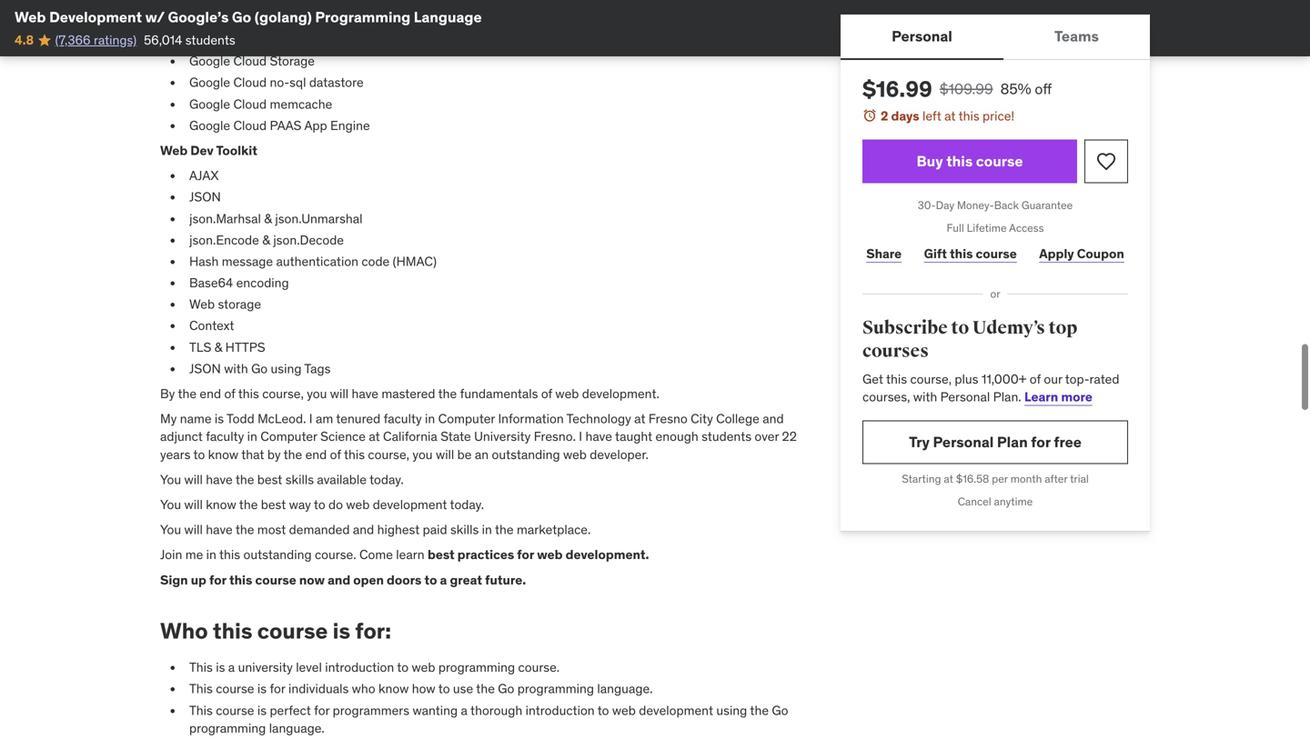 Task type: vqa. For each thing, say whether or not it's contained in the screenshot.
top the Painting
no



Task type: describe. For each thing, give the bounding box(es) containing it.
0 horizontal spatial computer
[[260, 429, 317, 445]]

0 horizontal spatial course,
[[262, 386, 304, 402]]

course, inside the get this course, plus 11,000+ of our top-rated courses, with personal plan.
[[910, 371, 952, 387]]

and up over at right bottom
[[763, 411, 784, 427]]

0 horizontal spatial language.
[[269, 720, 325, 737]]

teams button
[[1003, 15, 1150, 58]]

0 vertical spatial i
[[309, 411, 313, 427]]

storage
[[270, 53, 315, 69]]

app
[[304, 117, 327, 134]]

0 horizontal spatial today.
[[369, 472, 404, 488]]

2 vertical spatial &
[[214, 339, 222, 356]]

2 vertical spatial best
[[428, 547, 455, 563]]

plus
[[955, 371, 978, 387]]

this inside the get this course, plus 11,000+ of our top-rated courses, with personal plan.
[[886, 371, 907, 387]]

per
[[992, 472, 1008, 486]]

1 you from the top
[[160, 472, 181, 488]]

storage
[[218, 296, 261, 313]]

an
[[475, 447, 489, 463]]

come
[[359, 547, 393, 563]]

subscribe
[[862, 317, 948, 339]]

code
[[362, 253, 390, 270]]

google's
[[168, 8, 229, 26]]

way
[[289, 497, 311, 513]]

technology
[[567, 411, 631, 427]]

this down science at bottom
[[344, 447, 365, 463]]

courses,
[[862, 389, 910, 405]]

$16.99 $109.99 85% off
[[862, 76, 1052, 103]]

is left university
[[216, 660, 225, 676]]

1 vertical spatial today.
[[450, 497, 484, 513]]

0 vertical spatial computer
[[438, 411, 495, 427]]

tenured
[[336, 411, 380, 427]]

at right left
[[944, 108, 956, 124]]

programming
[[315, 8, 410, 26]]

1 vertical spatial outstanding
[[243, 547, 312, 563]]

years
[[160, 447, 191, 463]]

1 vertical spatial development.
[[566, 547, 649, 563]]

fundamentals
[[460, 386, 538, 402]]

2 vertical spatial programming
[[189, 720, 266, 737]]

wishlist image
[[1095, 151, 1117, 172]]

0 vertical spatial development.
[[582, 386, 659, 402]]

try personal plan for free
[[909, 433, 1082, 452]]

dev
[[190, 142, 214, 159]]

0 horizontal spatial students
[[185, 32, 235, 48]]

developer.
[[590, 447, 649, 463]]

or
[[990, 287, 1000, 301]]

full
[[947, 221, 964, 235]]

https
[[225, 339, 265, 356]]

tls
[[189, 339, 211, 356]]

deploying docker and go google cloud google cloud storage google cloud no-sql datastore google cloud memcache google cloud paas app engine web dev toolkit ajax json json.marhsal & json.unmarshal json.encode & json.decode hash message authentication code (hmac) base64 encoding web storage context tls & https json with go using tags by the end of this course, you will have mastered the fundamentals of web development. my name is todd mcleod. i am tenured faculty in computer information technology at fresno city college and adjunct faculty in computer science at california state university fresno. i have taught enough students over 22 years to know that by the end of this course, you will be an outstanding web developer. you will have the best skills available today. you will know the best way to do web development today. you will have the most demanded and highest paid skills in the marketplace. join me in this outstanding course. come learn best practices for web development. sign up for this course now and open doors to a great future.
[[160, 3, 797, 588]]

money-
[[957, 198, 994, 213]]

courses
[[862, 340, 929, 363]]

access
[[1009, 221, 1044, 235]]

(7,366
[[55, 32, 91, 48]]

mastered
[[381, 386, 435, 402]]

2 vertical spatial web
[[189, 296, 215, 313]]

anytime
[[994, 495, 1033, 509]]

4.8
[[15, 32, 34, 48]]

university
[[238, 660, 293, 676]]

share
[[866, 245, 902, 262]]

(7,366 ratings)
[[55, 32, 137, 48]]

city
[[691, 411, 713, 427]]

web development w/ google's go (golang) programming language
[[15, 8, 482, 26]]

$109.99
[[940, 80, 993, 98]]

0 vertical spatial &
[[264, 210, 272, 227]]

json.decode
[[273, 232, 344, 248]]

1 horizontal spatial skills
[[450, 522, 479, 538]]

is inside deploying docker and go google cloud google cloud storage google cloud no-sql datastore google cloud memcache google cloud paas app engine web dev toolkit ajax json json.marhsal & json.unmarshal json.encode & json.decode hash message authentication code (hmac) base64 encoding web storage context tls & https json with go using tags by the end of this course, you will have mastered the fundamentals of web development. my name is todd mcleod. i am tenured faculty in computer information technology at fresno city college and adjunct faculty in computer science at california state university fresno. i have taught enough students over 22 years to know that by the end of this course, you will be an outstanding web developer. you will have the best skills available today. you will know the best way to do web development today. you will have the most demanded and highest paid skills in the marketplace. join me in this outstanding course. come learn best practices for web development. sign up for this course now and open doors to a great future.
[[215, 411, 224, 427]]

1 vertical spatial &
[[262, 232, 270, 248]]

at up taught
[[634, 411, 645, 427]]

22
[[782, 429, 797, 445]]

2 days left at this price!
[[881, 108, 1015, 124]]

fresno.
[[534, 429, 576, 445]]

try personal plan for free link
[[862, 421, 1128, 464]]

course inside deploying docker and go google cloud google cloud storage google cloud no-sql datastore google cloud memcache google cloud paas app engine web dev toolkit ajax json json.marhsal & json.unmarshal json.encode & json.decode hash message authentication code (hmac) base64 encoding web storage context tls & https json with go using tags by the end of this course, you will have mastered the fundamentals of web development. my name is todd mcleod. i am tenured faculty in computer information technology at fresno city college and adjunct faculty in computer science at california state university fresno. i have taught enough students over 22 years to know that by the end of this course, you will be an outstanding web developer. you will have the best skills available today. you will know the best way to do web development today. you will have the most demanded and highest paid skills in the marketplace. join me in this outstanding course. come learn best practices for web development. sign up for this course now and open doors to a great future.
[[255, 572, 296, 588]]

1 vertical spatial programming
[[517, 681, 594, 698]]

of inside the get this course, plus 11,000+ of our top-rated courses, with personal plan.
[[1030, 371, 1041, 387]]

1 horizontal spatial introduction
[[526, 703, 595, 719]]

$16.99
[[862, 76, 932, 103]]

students inside deploying docker and go google cloud google cloud storage google cloud no-sql datastore google cloud memcache google cloud paas app engine web dev toolkit ajax json json.marhsal & json.unmarshal json.encode & json.decode hash message authentication code (hmac) base64 encoding web storage context tls & https json with go using tags by the end of this course, you will have mastered the fundamentals of web development. my name is todd mcleod. i am tenured faculty in computer information technology at fresno city college and adjunct faculty in computer science at california state university fresno. i have taught enough students over 22 years to know that by the end of this course, you will be an outstanding web developer. you will have the best skills available today. you will know the best way to do web development today. you will have the most demanded and highest paid skills in the marketplace. join me in this outstanding course. come learn best practices for web development. sign up for this course now and open doors to a great future.
[[702, 429, 752, 445]]

have left the most in the bottom of the page
[[206, 522, 233, 538]]

adjunct
[[160, 429, 203, 445]]

json.marhsal
[[189, 210, 261, 227]]

apply coupon
[[1039, 245, 1124, 262]]

3 this from the top
[[189, 703, 213, 719]]

doors
[[387, 572, 422, 588]]

our
[[1044, 371, 1062, 387]]

docker
[[248, 3, 289, 19]]

starting at $16.58 per month after trial cancel anytime
[[902, 472, 1089, 509]]

0 horizontal spatial you
[[307, 386, 327, 402]]

in right me
[[206, 547, 216, 563]]

ratings)
[[94, 32, 137, 48]]

in up that
[[247, 429, 257, 445]]

sign
[[160, 572, 188, 588]]

top
[[1048, 317, 1077, 339]]

1 this from the top
[[189, 660, 213, 676]]

wanting
[[413, 703, 458, 719]]

of up information
[[541, 386, 552, 402]]

2
[[881, 108, 888, 124]]

30-day money-back guarantee full lifetime access
[[918, 198, 1073, 235]]

56,014
[[144, 32, 182, 48]]

perfect
[[270, 703, 311, 719]]

of up todd
[[224, 386, 235, 402]]

great
[[450, 572, 482, 588]]

thorough
[[470, 703, 522, 719]]

buy this course
[[917, 152, 1023, 171]]

this up todd
[[238, 386, 259, 402]]

$16.58
[[956, 472, 989, 486]]

this right 'who'
[[213, 618, 252, 645]]

for inside deploying docker and go google cloud google cloud storage google cloud no-sql datastore google cloud memcache google cloud paas app engine web dev toolkit ajax json json.marhsal & json.unmarshal json.encode & json.decode hash message authentication code (hmac) base64 encoding web storage context tls & https json with go using tags by the end of this course, you will have mastered the fundamentals of web development. my name is todd mcleod. i am tenured faculty in computer information technology at fresno city college and adjunct faculty in computer science at california state university fresno. i have taught enough students over 22 years to know that by the end of this course, you will be an outstanding web developer. you will have the best skills available today. you will know the best way to do web development today. you will have the most demanded and highest paid skills in the marketplace. join me in this outstanding course. come learn best practices for web development. sign up for this course now and open doors to a great future.
[[209, 572, 226, 588]]

cancel
[[958, 495, 991, 509]]

2 you from the top
[[160, 497, 181, 513]]

1 vertical spatial know
[[206, 497, 236, 513]]

personal inside 'button'
[[892, 27, 952, 45]]

2 json from the top
[[189, 361, 221, 377]]

subscribe to udemy's top courses
[[862, 317, 1077, 363]]

language
[[414, 8, 482, 26]]

for left free
[[1031, 433, 1051, 452]]

3 you from the top
[[160, 522, 181, 538]]

in up california
[[425, 411, 435, 427]]

gift this course link
[[920, 236, 1021, 272]]

course. inside deploying docker and go google cloud google cloud storage google cloud no-sql datastore google cloud memcache google cloud paas app engine web dev toolkit ajax json json.marhsal & json.unmarshal json.encode & json.decode hash message authentication code (hmac) base64 encoding web storage context tls & https json with go using tags by the end of this course, you will have mastered the fundamentals of web development. my name is todd mcleod. i am tenured faculty in computer information technology at fresno city college and adjunct faculty in computer science at california state university fresno. i have taught enough students over 22 years to know that by the end of this course, you will be an outstanding web developer. you will have the best skills available today. you will know the best way to do web development today. you will have the most demanded and highest paid skills in the marketplace. join me in this outstanding course. come learn best practices for web development. sign up for this course now and open doors to a great future.
[[315, 547, 356, 563]]

30-
[[918, 198, 936, 213]]

me
[[185, 547, 203, 563]]

0 vertical spatial skills
[[285, 472, 314, 488]]

gift this course
[[924, 245, 1017, 262]]

sql
[[289, 74, 306, 91]]

1 horizontal spatial web
[[160, 142, 188, 159]]

name
[[180, 411, 212, 427]]

2 horizontal spatial a
[[461, 703, 468, 719]]



Task type: locate. For each thing, give the bounding box(es) containing it.
you
[[160, 472, 181, 488], [160, 497, 181, 513], [160, 522, 181, 538]]

memcache
[[270, 96, 332, 112]]

(hmac)
[[393, 253, 437, 270]]

1 vertical spatial with
[[913, 389, 937, 405]]

end
[[200, 386, 221, 402], [305, 447, 327, 463]]

development inside deploying docker and go google cloud google cloud storage google cloud no-sql datastore google cloud memcache google cloud paas app engine web dev toolkit ajax json json.marhsal & json.unmarshal json.encode & json.decode hash message authentication code (hmac) base64 encoding web storage context tls & https json with go using tags by the end of this course, you will have mastered the fundamentals of web development. my name is todd mcleod. i am tenured faculty in computer information technology at fresno city college and adjunct faculty in computer science at california state university fresno. i have taught enough students over 22 years to know that by the end of this course, you will be an outstanding web developer. you will have the best skills available today. you will know the best way to do web development today. you will have the most demanded and highest paid skills in the marketplace. join me in this outstanding course. come learn best practices for web development. sign up for this course now and open doors to a great future.
[[373, 497, 447, 513]]

best up the most in the bottom of the page
[[261, 497, 286, 513]]

1 horizontal spatial today.
[[450, 497, 484, 513]]

skills right paid
[[450, 522, 479, 538]]

how
[[412, 681, 435, 698]]

best down paid
[[428, 547, 455, 563]]

course, left plus
[[910, 371, 952, 387]]

over
[[755, 429, 779, 445]]

2 horizontal spatial course,
[[910, 371, 952, 387]]

students down college
[[702, 429, 752, 445]]

1 vertical spatial computer
[[260, 429, 317, 445]]

alarm image
[[862, 108, 877, 123]]

with
[[224, 361, 248, 377], [913, 389, 937, 405]]

month
[[1011, 472, 1042, 486]]

course. inside 'this is a university level introduction to web programming course. this course is for individuals who know how to use the go programming language. this course is perfect for programmers wanting a thorough introduction to web development using the go programming language.'
[[518, 660, 560, 676]]

1 horizontal spatial you
[[412, 447, 433, 463]]

is down university
[[257, 681, 267, 698]]

today. right available on the bottom left
[[369, 472, 404, 488]]

back
[[994, 198, 1019, 213]]

datastore
[[309, 74, 364, 91]]

2 vertical spatial a
[[461, 703, 468, 719]]

my
[[160, 411, 177, 427]]

is left perfect
[[257, 703, 267, 719]]

a
[[440, 572, 447, 588], [228, 660, 235, 676], [461, 703, 468, 719]]

get this course, plus 11,000+ of our top-rated courses, with personal plan.
[[862, 371, 1119, 405]]

1 vertical spatial a
[[228, 660, 235, 676]]

0 horizontal spatial i
[[309, 411, 313, 427]]

0 vertical spatial development
[[373, 497, 447, 513]]

1 vertical spatial personal
[[940, 389, 990, 405]]

is left for:
[[333, 618, 350, 645]]

0 horizontal spatial with
[[224, 361, 248, 377]]

programming down university
[[189, 720, 266, 737]]

1 vertical spatial this
[[189, 681, 213, 698]]

this right up
[[229, 572, 252, 588]]

who
[[352, 681, 375, 698]]

using inside deploying docker and go google cloud google cloud storage google cloud no-sql datastore google cloud memcache google cloud paas app engine web dev toolkit ajax json json.marhsal & json.unmarshal json.encode & json.decode hash message authentication code (hmac) base64 encoding web storage context tls & https json with go using tags by the end of this course, you will have mastered the fundamentals of web development. my name is todd mcleod. i am tenured faculty in computer information technology at fresno city college and adjunct faculty in computer science at california state university fresno. i have taught enough students over 22 years to know that by the end of this course, you will be an outstanding web developer. you will have the best skills available today. you will know the best way to do web development today. you will have the most demanded and highest paid skills in the marketplace. join me in this outstanding course. come learn best practices for web development. sign up for this course now and open doors to a great future.
[[271, 361, 302, 377]]

(golang)
[[254, 8, 312, 26]]

development inside 'this is a university level introduction to web programming course. this course is for individuals who know how to use the go programming language. this course is perfect for programmers wanting a thorough introduction to web development using the go programming language.'
[[639, 703, 713, 719]]

2 vertical spatial know
[[378, 681, 409, 698]]

1 vertical spatial skills
[[450, 522, 479, 538]]

1 vertical spatial you
[[160, 497, 181, 513]]

for:
[[355, 618, 391, 645]]

you
[[307, 386, 327, 402], [412, 447, 433, 463]]

best down by
[[257, 472, 282, 488]]

enough
[[656, 429, 698, 445]]

development
[[49, 8, 142, 26]]

faculty
[[384, 411, 422, 427], [206, 429, 244, 445]]

1 vertical spatial using
[[716, 703, 747, 719]]

2 horizontal spatial programming
[[517, 681, 594, 698]]

i left the am
[[309, 411, 313, 427]]

programmers
[[333, 703, 409, 719]]

this up courses,
[[886, 371, 907, 387]]

a inside deploying docker and go google cloud google cloud storage google cloud no-sql datastore google cloud memcache google cloud paas app engine web dev toolkit ajax json json.marhsal & json.unmarshal json.encode & json.decode hash message authentication code (hmac) base64 encoding web storage context tls & https json with go using tags by the end of this course, you will have mastered the fundamentals of web development. my name is todd mcleod. i am tenured faculty in computer information technology at fresno city college and adjunct faculty in computer science at california state university fresno. i have taught enough students over 22 years to know that by the end of this course, you will be an outstanding web developer. you will have the best skills available today. you will know the best way to do web development today. you will have the most demanded and highest paid skills in the marketplace. join me in this outstanding course. come learn best practices for web development. sign up for this course now and open doors to a great future.
[[440, 572, 447, 588]]

course inside button
[[976, 152, 1023, 171]]

with right courses,
[[913, 389, 937, 405]]

json.encode
[[189, 232, 259, 248]]

web left dev
[[160, 142, 188, 159]]

0 vertical spatial using
[[271, 361, 302, 377]]

tab list
[[841, 15, 1150, 60]]

0 vertical spatial best
[[257, 472, 282, 488]]

of left our
[[1030, 371, 1041, 387]]

personal inside the get this course, plus 11,000+ of our top-rated courses, with personal plan.
[[940, 389, 990, 405]]

& right tls
[[214, 339, 222, 356]]

the
[[178, 386, 197, 402], [438, 386, 457, 402], [284, 447, 302, 463], [235, 472, 254, 488], [239, 497, 258, 513], [235, 522, 254, 538], [495, 522, 514, 538], [476, 681, 495, 698], [750, 703, 769, 719]]

students down google's
[[185, 32, 235, 48]]

apply
[[1039, 245, 1074, 262]]

using
[[271, 361, 302, 377], [716, 703, 747, 719]]

i down technology
[[579, 429, 582, 445]]

course, down california
[[368, 447, 409, 463]]

introduction up who on the bottom left of the page
[[325, 660, 394, 676]]

price!
[[983, 108, 1015, 124]]

this
[[189, 660, 213, 676], [189, 681, 213, 698], [189, 703, 213, 719]]

0 horizontal spatial using
[[271, 361, 302, 377]]

2 vertical spatial this
[[189, 703, 213, 719]]

2 this from the top
[[189, 681, 213, 698]]

0 horizontal spatial a
[[228, 660, 235, 676]]

this inside button
[[946, 152, 973, 171]]

web down base64
[[189, 296, 215, 313]]

0 vertical spatial today.
[[369, 472, 404, 488]]

1 horizontal spatial language.
[[597, 681, 653, 698]]

1 vertical spatial development
[[639, 703, 713, 719]]

1 horizontal spatial course.
[[518, 660, 560, 676]]

outstanding down university
[[492, 447, 560, 463]]

personal down plus
[[940, 389, 990, 405]]

this down $109.99
[[959, 108, 980, 124]]

toolkit
[[216, 142, 257, 159]]

0 vertical spatial json
[[189, 189, 221, 205]]

1 vertical spatial json
[[189, 361, 221, 377]]

more
[[1061, 389, 1093, 405]]

hash
[[189, 253, 219, 270]]

this is a university level introduction to web programming course. this course is for individuals who know how to use the go programming language. this course is perfect for programmers wanting a thorough introduction to web development using the go programming language.
[[189, 660, 788, 737]]

by
[[160, 386, 175, 402]]

off
[[1035, 80, 1052, 98]]

individuals
[[288, 681, 349, 698]]

json
[[189, 189, 221, 205], [189, 361, 221, 377]]

day
[[936, 198, 954, 213]]

0 vertical spatial introduction
[[325, 660, 394, 676]]

demanded
[[289, 522, 350, 538]]

this right 'gift'
[[950, 245, 973, 262]]

for right up
[[209, 572, 226, 588]]

information
[[498, 411, 564, 427]]

0 vertical spatial programming
[[438, 660, 515, 676]]

fresno
[[649, 411, 688, 427]]

computer
[[438, 411, 495, 427], [260, 429, 317, 445]]

end down science at bottom
[[305, 447, 327, 463]]

who
[[160, 618, 208, 645]]

students
[[185, 32, 235, 48], [702, 429, 752, 445]]

language.
[[597, 681, 653, 698], [269, 720, 325, 737]]

you down california
[[412, 447, 433, 463]]

0 vertical spatial know
[[208, 447, 238, 463]]

1 vertical spatial web
[[160, 142, 188, 159]]

& up message
[[262, 232, 270, 248]]

learn
[[1024, 389, 1058, 405]]

with down https in the top left of the page
[[224, 361, 248, 377]]

1 horizontal spatial with
[[913, 389, 937, 405]]

1 horizontal spatial using
[[716, 703, 747, 719]]

this right the buy
[[946, 152, 973, 171]]

1 vertical spatial students
[[702, 429, 752, 445]]

1 horizontal spatial course,
[[368, 447, 409, 463]]

0 vertical spatial outstanding
[[492, 447, 560, 463]]

is
[[215, 411, 224, 427], [333, 618, 350, 645], [216, 660, 225, 676], [257, 681, 267, 698], [257, 703, 267, 719]]

gift
[[924, 245, 947, 262]]

at down tenured
[[369, 429, 380, 445]]

by
[[267, 447, 281, 463]]

apply coupon button
[[1035, 236, 1128, 272]]

0 horizontal spatial introduction
[[325, 660, 394, 676]]

skills up way at the bottom left
[[285, 472, 314, 488]]

you down tags
[[307, 386, 327, 402]]

2 vertical spatial you
[[160, 522, 181, 538]]

starting
[[902, 472, 941, 486]]

85%
[[1000, 80, 1031, 98]]

0 vertical spatial end
[[200, 386, 221, 402]]

paid
[[423, 522, 447, 538]]

0 vertical spatial faculty
[[384, 411, 422, 427]]

1 vertical spatial faculty
[[206, 429, 244, 445]]

course,
[[910, 371, 952, 387], [262, 386, 304, 402], [368, 447, 409, 463]]

college
[[716, 411, 760, 427]]

0 horizontal spatial end
[[200, 386, 221, 402]]

1 horizontal spatial development
[[639, 703, 713, 719]]

0 vertical spatial web
[[15, 8, 46, 26]]

1 vertical spatial you
[[412, 447, 433, 463]]

course. up "thorough"
[[518, 660, 560, 676]]

course, up mcleod.
[[262, 386, 304, 402]]

1 vertical spatial best
[[261, 497, 286, 513]]

to inside subscribe to udemy's top courses
[[951, 317, 969, 339]]

1 horizontal spatial end
[[305, 447, 327, 463]]

tab list containing personal
[[841, 15, 1150, 60]]

of down science at bottom
[[330, 447, 341, 463]]

0 vertical spatial you
[[307, 386, 327, 402]]

using inside 'this is a university level introduction to web programming course. this course is for individuals who know how to use the go programming language. this course is perfect for programmers wanting a thorough introduction to web development using the go programming language.'
[[716, 703, 747, 719]]

0 vertical spatial this
[[189, 660, 213, 676]]

course. down demanded in the left of the page
[[315, 547, 356, 563]]

science
[[320, 429, 366, 445]]

0 horizontal spatial faculty
[[206, 429, 244, 445]]

with inside the get this course, plus 11,000+ of our top-rated courses, with personal plan.
[[913, 389, 937, 405]]

california
[[383, 429, 437, 445]]

future.
[[485, 572, 526, 588]]

1 horizontal spatial students
[[702, 429, 752, 445]]

0 horizontal spatial web
[[15, 8, 46, 26]]

computer down mcleod.
[[260, 429, 317, 445]]

at left $16.58
[[944, 472, 953, 486]]

1 vertical spatial introduction
[[526, 703, 595, 719]]

1 horizontal spatial i
[[579, 429, 582, 445]]

0 horizontal spatial outstanding
[[243, 547, 312, 563]]

a left great
[[440, 572, 447, 588]]

in up the practices
[[482, 522, 492, 538]]

introduction right "thorough"
[[526, 703, 595, 719]]

11,000+
[[982, 371, 1027, 387]]

this
[[959, 108, 980, 124], [946, 152, 973, 171], [950, 245, 973, 262], [886, 371, 907, 387], [238, 386, 259, 402], [344, 447, 365, 463], [219, 547, 240, 563], [229, 572, 252, 588], [213, 618, 252, 645]]

1 json from the top
[[189, 189, 221, 205]]

2 horizontal spatial web
[[189, 296, 215, 313]]

outstanding down the most in the bottom of the page
[[243, 547, 312, 563]]

free
[[1054, 433, 1082, 452]]

for web
[[517, 547, 563, 563]]

a down use
[[461, 703, 468, 719]]

a left university
[[228, 660, 235, 676]]

2 vertical spatial personal
[[933, 433, 994, 452]]

and right now in the bottom left of the page
[[328, 572, 350, 588]]

1 vertical spatial end
[[305, 447, 327, 463]]

buy
[[917, 152, 943, 171]]

personal up $16.58
[[933, 433, 994, 452]]

is left todd
[[215, 411, 224, 427]]

personal button
[[841, 15, 1003, 58]]

1 horizontal spatial computer
[[438, 411, 495, 427]]

for down university
[[270, 681, 285, 698]]

know
[[208, 447, 238, 463], [206, 497, 236, 513], [378, 681, 409, 698]]

with inside deploying docker and go google cloud google cloud storage google cloud no-sql datastore google cloud memcache google cloud paas app engine web dev toolkit ajax json json.marhsal & json.unmarshal json.encode & json.decode hash message authentication code (hmac) base64 encoding web storage context tls & https json with go using tags by the end of this course, you will have mastered the fundamentals of web development. my name is todd mcleod. i am tenured faculty in computer information technology at fresno city college and adjunct faculty in computer science at california state university fresno. i have taught enough students over 22 years to know that by the end of this course, you will be an outstanding web developer. you will have the best skills available today. you will know the best way to do web development today. you will have the most demanded and highest paid skills in the marketplace. join me in this outstanding course. come learn best practices for web development. sign up for this course now and open doors to a great future.
[[224, 361, 248, 377]]

at inside starting at $16.58 per month after trial cancel anytime
[[944, 472, 953, 486]]

state
[[441, 429, 471, 445]]

development. down marketplace.
[[566, 547, 649, 563]]

faculty down todd
[[206, 429, 244, 445]]

join
[[160, 547, 182, 563]]

programming up use
[[438, 660, 515, 676]]

programming up "thorough"
[[517, 681, 594, 698]]

json down tls
[[189, 361, 221, 377]]

have down technology
[[585, 429, 612, 445]]

1 vertical spatial language.
[[269, 720, 325, 737]]

1 horizontal spatial outstanding
[[492, 447, 560, 463]]

0 horizontal spatial programming
[[189, 720, 266, 737]]

0 vertical spatial with
[[224, 361, 248, 377]]

know inside 'this is a university level introduction to web programming course. this course is for individuals who know how to use the go programming language. this course is perfect for programmers wanting a thorough introduction to web development using the go programming language.'
[[378, 681, 409, 698]]

json down ajax
[[189, 189, 221, 205]]

end up name at the left of the page
[[200, 386, 221, 402]]

web up "4.8"
[[15, 8, 46, 26]]

0 vertical spatial students
[[185, 32, 235, 48]]

for
[[1031, 433, 1051, 452], [209, 572, 226, 588], [270, 681, 285, 698], [314, 703, 330, 719]]

1 vertical spatial course.
[[518, 660, 560, 676]]

0 vertical spatial you
[[160, 472, 181, 488]]

0 horizontal spatial development
[[373, 497, 447, 513]]

programming
[[438, 660, 515, 676], [517, 681, 594, 698], [189, 720, 266, 737]]

computer up state
[[438, 411, 495, 427]]

0 vertical spatial a
[[440, 572, 447, 588]]

for down individuals
[[314, 703, 330, 719]]

plan.
[[993, 389, 1021, 405]]

who this course is for:
[[160, 618, 391, 645]]

1 horizontal spatial programming
[[438, 660, 515, 676]]

0 vertical spatial language.
[[597, 681, 653, 698]]

share button
[[862, 236, 906, 272]]

learn
[[396, 547, 425, 563]]

and right the docker
[[292, 3, 313, 19]]

personal up $16.99
[[892, 27, 952, 45]]

1 vertical spatial i
[[579, 429, 582, 445]]

0 vertical spatial course.
[[315, 547, 356, 563]]

1 horizontal spatial faculty
[[384, 411, 422, 427]]

this right me
[[219, 547, 240, 563]]

have up tenured
[[352, 386, 378, 402]]

0 vertical spatial personal
[[892, 27, 952, 45]]

faculty up california
[[384, 411, 422, 427]]

& right json.marhsal
[[264, 210, 272, 227]]

0 horizontal spatial course.
[[315, 547, 356, 563]]

development. up technology
[[582, 386, 659, 402]]

0 horizontal spatial skills
[[285, 472, 314, 488]]

outstanding
[[492, 447, 560, 463], [243, 547, 312, 563]]

trial
[[1070, 472, 1089, 486]]

have down todd
[[206, 472, 233, 488]]

today. down be
[[450, 497, 484, 513]]

that
[[241, 447, 264, 463]]

and up come
[[353, 522, 374, 538]]



